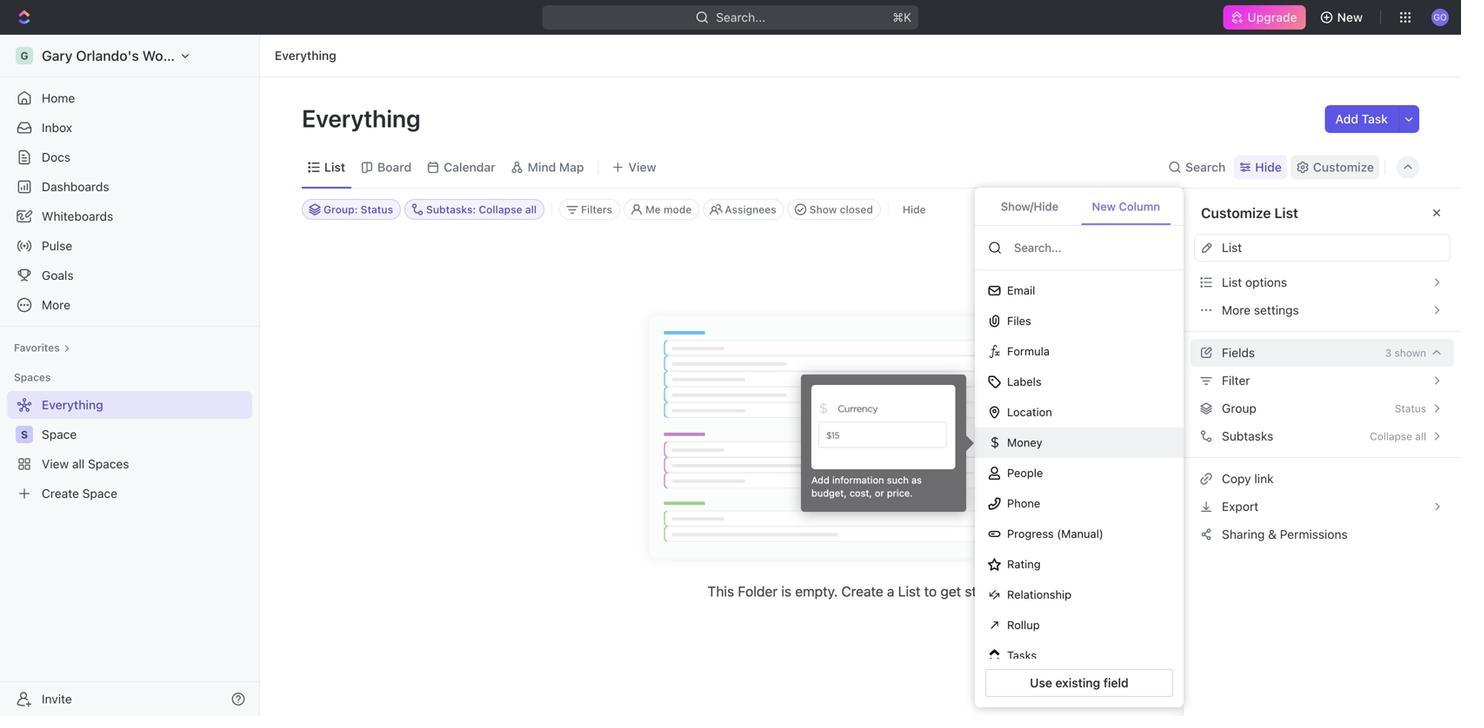 Task type: locate. For each thing, give the bounding box(es) containing it.
customize up the search tasks... "text field" in the right of the page
[[1313, 160, 1374, 174]]

mode
[[664, 204, 692, 216]]

more settings
[[1222, 303, 1299, 317]]

1 vertical spatial spaces
[[88, 457, 129, 471]]

add inside add information such as budget, cost, or price.
[[811, 475, 829, 486]]

0 horizontal spatial space
[[42, 427, 77, 442]]

fields
[[1222, 346, 1255, 360]]

collapse up copy link button
[[1370, 430, 1412, 443]]

more
[[42, 298, 70, 312], [1222, 303, 1251, 317]]

copy link button
[[1194, 465, 1451, 493]]

budget,
[[811, 488, 847, 499]]

3
[[1385, 347, 1392, 359]]

more inside "more settings" button
[[1222, 303, 1251, 317]]

all down the shown
[[1415, 430, 1426, 443]]

0 horizontal spatial view
[[42, 457, 69, 471]]

rollup
[[1007, 619, 1040, 632]]

0 vertical spatial collapse
[[479, 204, 522, 216]]

1 vertical spatial customize
[[1201, 205, 1271, 221]]

gary
[[42, 47, 72, 64]]

cost,
[[849, 488, 872, 499]]

1 vertical spatial new
[[1092, 200, 1116, 213]]

spaces down favorites
[[14, 371, 51, 384]]

0 horizontal spatial create
[[42, 487, 79, 501]]

gary orlando's workspace, , element
[[16, 47, 33, 64]]

closed
[[840, 204, 873, 216]]

options
[[1245, 275, 1287, 290]]

gary orlando's workspace
[[42, 47, 214, 64]]

0 vertical spatial add
[[1335, 112, 1358, 126]]

list down 'customize list'
[[1222, 240, 1242, 255]]

0 vertical spatial customize
[[1313, 160, 1374, 174]]

1 vertical spatial space
[[82, 487, 117, 501]]

⌘k
[[893, 10, 912, 24]]

all inside sidebar navigation
[[72, 457, 85, 471]]

more button
[[7, 291, 252, 319]]

1 horizontal spatial everything link
[[270, 45, 341, 66]]

such
[[887, 475, 909, 486]]

0 horizontal spatial collapse
[[479, 204, 522, 216]]

space right s
[[42, 427, 77, 442]]

pulse link
[[7, 232, 252, 260]]

price.
[[887, 488, 913, 499]]

rating
[[1007, 558, 1041, 571]]

progress
[[1007, 528, 1054, 541]]

g
[[20, 50, 28, 62]]

1 vertical spatial add
[[811, 475, 829, 486]]

filters button
[[559, 199, 620, 220]]

0 horizontal spatial hide
[[903, 204, 926, 216]]

tab list
[[975, 188, 1184, 226]]

0 horizontal spatial new
[[1092, 200, 1116, 213]]

view for view
[[628, 160, 656, 174]]

board link
[[374, 155, 412, 180]]

customize inside button
[[1313, 160, 1374, 174]]

1 vertical spatial all
[[1415, 430, 1426, 443]]

list left "options"
[[1222, 275, 1242, 290]]

export button
[[1194, 493, 1451, 521]]

add information such as budget, cost, or price.
[[811, 475, 922, 499]]

tree
[[7, 391, 252, 508]]

add inside add task button
[[1335, 112, 1358, 126]]

customize for customize list
[[1201, 205, 1271, 221]]

view up me
[[628, 160, 656, 174]]

favorites
[[14, 342, 60, 354]]

mind map link
[[524, 155, 584, 180]]

1 vertical spatial collapse
[[1370, 430, 1412, 443]]

whiteboards
[[42, 209, 113, 224]]

labels
[[1007, 375, 1042, 388]]

add
[[1335, 112, 1358, 126], [811, 475, 829, 486]]

subtasks:
[[426, 204, 476, 216]]

information
[[832, 475, 884, 486]]

create left a on the right of page
[[841, 584, 883, 600]]

add up budget,
[[811, 475, 829, 486]]

1 horizontal spatial create
[[841, 584, 883, 600]]

dashboards
[[42, 180, 109, 194]]

0 vertical spatial status
[[361, 204, 393, 216]]

formula
[[1007, 345, 1050, 358]]

all down mind
[[525, 204, 537, 216]]

more down the goals
[[42, 298, 70, 312]]

2 vertical spatial all
[[72, 457, 85, 471]]

inbox
[[42, 120, 72, 135]]

calendar
[[444, 160, 495, 174]]

create
[[42, 487, 79, 501], [841, 584, 883, 600]]

1 horizontal spatial hide
[[1255, 160, 1282, 174]]

0 vertical spatial new
[[1337, 10, 1363, 24]]

as
[[911, 475, 922, 486]]

hide up 'customize list'
[[1255, 160, 1282, 174]]

hide inside hide button
[[903, 204, 926, 216]]

0 vertical spatial all
[[525, 204, 537, 216]]

all for collapse all
[[1415, 430, 1426, 443]]

all
[[525, 204, 537, 216], [1415, 430, 1426, 443], [72, 457, 85, 471]]

0 vertical spatial hide
[[1255, 160, 1282, 174]]

use existing field
[[1030, 676, 1129, 691]]

1 horizontal spatial all
[[525, 204, 537, 216]]

spaces up the create space "link"
[[88, 457, 129, 471]]

show
[[809, 204, 837, 216]]

1 horizontal spatial view
[[628, 160, 656, 174]]

more down list options
[[1222, 303, 1251, 317]]

tab list containing show/hide
[[975, 188, 1184, 226]]

1 vertical spatial status
[[1395, 403, 1426, 415]]

collapse
[[479, 204, 522, 216], [1370, 430, 1412, 443]]

1 horizontal spatial status
[[1395, 403, 1426, 415]]

new inside new button
[[1337, 10, 1363, 24]]

new column
[[1092, 200, 1160, 213]]

1 vertical spatial create
[[841, 584, 883, 600]]

1 horizontal spatial customize
[[1313, 160, 1374, 174]]

0 vertical spatial view
[[628, 160, 656, 174]]

create down view all spaces
[[42, 487, 79, 501]]

task
[[1362, 112, 1388, 126]]

new right 'upgrade'
[[1337, 10, 1363, 24]]

new button
[[1313, 3, 1373, 31]]

use existing field button
[[985, 670, 1173, 697]]

go button
[[1426, 3, 1454, 31]]

everything inside sidebar navigation
[[42, 398, 103, 412]]

0 horizontal spatial spaces
[[14, 371, 51, 384]]

1 horizontal spatial more
[[1222, 303, 1251, 317]]

1 horizontal spatial add
[[1335, 112, 1358, 126]]

sharing
[[1222, 527, 1265, 542]]

all up create space
[[72, 457, 85, 471]]

sharing & permissions button
[[1194, 521, 1451, 549]]

files
[[1007, 315, 1031, 328]]

1 vertical spatial hide
[[903, 204, 926, 216]]

view inside button
[[628, 160, 656, 174]]

1 horizontal spatial space
[[82, 487, 117, 501]]

0 vertical spatial space
[[42, 427, 77, 442]]

2 horizontal spatial all
[[1415, 430, 1426, 443]]

view inside tree
[[42, 457, 69, 471]]

collapse right subtasks:
[[479, 204, 522, 216]]

add left task
[[1335, 112, 1358, 126]]

0 horizontal spatial more
[[42, 298, 70, 312]]

new left column
[[1092, 200, 1116, 213]]

goals link
[[7, 262, 252, 290]]

mind map
[[528, 160, 584, 174]]

show/hide button
[[988, 190, 1071, 225]]

2 vertical spatial everything
[[42, 398, 103, 412]]

workspace
[[142, 47, 214, 64]]

tree containing everything
[[7, 391, 252, 508]]

money
[[1007, 436, 1042, 449]]

1 horizontal spatial spaces
[[88, 457, 129, 471]]

0 horizontal spatial customize
[[1201, 205, 1271, 221]]

0 horizontal spatial add
[[811, 475, 829, 486]]

me mode
[[645, 204, 692, 216]]

view up create space
[[42, 457, 69, 471]]

hide right closed
[[903, 204, 926, 216]]

1 horizontal spatial collapse
[[1370, 430, 1412, 443]]

1 horizontal spatial new
[[1337, 10, 1363, 24]]

search button
[[1163, 155, 1231, 180]]

more inside more dropdown button
[[42, 298, 70, 312]]

0 vertical spatial create
[[42, 487, 79, 501]]

Search tasks... text field
[[1244, 197, 1418, 223]]

calendar link
[[440, 155, 495, 180]]

space down view all spaces
[[82, 487, 117, 501]]

0 horizontal spatial all
[[72, 457, 85, 471]]

new
[[1337, 10, 1363, 24], [1092, 200, 1116, 213]]

1 vertical spatial everything link
[[7, 391, 249, 419]]

view all spaces
[[42, 457, 129, 471]]

0 vertical spatial spaces
[[14, 371, 51, 384]]

status right group: at left top
[[361, 204, 393, 216]]

1 vertical spatial view
[[42, 457, 69, 471]]

new inside new column button
[[1092, 200, 1116, 213]]

customize down hide dropdown button
[[1201, 205, 1271, 221]]

view all spaces link
[[7, 450, 249, 478]]

status up the collapse all
[[1395, 403, 1426, 415]]

0 horizontal spatial status
[[361, 204, 393, 216]]



Task type: describe. For each thing, give the bounding box(es) containing it.
export
[[1222, 500, 1259, 514]]

home link
[[7, 84, 252, 112]]

&
[[1268, 527, 1277, 542]]

column
[[1119, 200, 1160, 213]]

search
[[1185, 160, 1226, 174]]

new for new
[[1337, 10, 1363, 24]]

create space
[[42, 487, 117, 501]]

get
[[940, 584, 961, 600]]

create space link
[[7, 480, 249, 508]]

group: status
[[324, 204, 393, 216]]

relationship
[[1007, 589, 1071, 602]]

3 shown
[[1385, 347, 1426, 359]]

sidebar navigation
[[0, 35, 264, 717]]

add for add information such as budget, cost, or price.
[[811, 475, 829, 486]]

list down hide dropdown button
[[1274, 205, 1298, 221]]

invite
[[42, 692, 72, 707]]

a
[[887, 584, 894, 600]]

permissions
[[1280, 527, 1348, 542]]

list up group: at left top
[[324, 160, 345, 174]]

more for more settings
[[1222, 303, 1251, 317]]

view button
[[606, 147, 662, 188]]

phone
[[1007, 497, 1040, 510]]

subtasks
[[1222, 429, 1273, 443]]

inbox link
[[7, 114, 252, 142]]

to
[[924, 584, 937, 600]]

tree inside sidebar navigation
[[7, 391, 252, 508]]

progress (manual)
[[1007, 528, 1103, 541]]

customize button
[[1290, 155, 1379, 180]]

list inside button
[[1222, 275, 1242, 290]]

all for view all spaces
[[72, 457, 85, 471]]

assignees
[[725, 204, 776, 216]]

filter button
[[1184, 367, 1461, 395]]

empty.
[[795, 584, 838, 600]]

Search field
[[1012, 240, 1170, 256]]

create inside "link"
[[42, 487, 79, 501]]

list right a on the right of page
[[898, 584, 921, 600]]

view button
[[606, 155, 662, 180]]

0 vertical spatial everything link
[[270, 45, 341, 66]]

customize for customize
[[1313, 160, 1374, 174]]

started.
[[965, 584, 1014, 600]]

existing
[[1055, 676, 1100, 691]]

filter button
[[1194, 367, 1451, 395]]

this folder is empty. create a list to get started.
[[707, 584, 1014, 600]]

subtasks: collapse all
[[426, 204, 537, 216]]

location
[[1007, 406, 1052, 419]]

orlando's
[[76, 47, 139, 64]]

group
[[1222, 401, 1257, 416]]

docs link
[[7, 143, 252, 171]]

export button
[[1194, 493, 1451, 521]]

or
[[875, 488, 884, 499]]

copy link
[[1222, 472, 1274, 486]]

new for new column
[[1092, 200, 1116, 213]]

is
[[781, 584, 791, 600]]

space, , element
[[16, 426, 33, 444]]

customize list
[[1201, 205, 1298, 221]]

folder
[[738, 584, 778, 600]]

list options button
[[1194, 269, 1451, 297]]

(manual)
[[1057, 528, 1103, 541]]

add for add task
[[1335, 112, 1358, 126]]

list options
[[1222, 275, 1287, 290]]

list link
[[321, 155, 345, 180]]

filters
[[581, 204, 612, 216]]

0 vertical spatial everything
[[275, 48, 336, 63]]

space inside "link"
[[82, 487, 117, 501]]

link
[[1254, 472, 1274, 486]]

upgrade link
[[1223, 5, 1306, 30]]

email
[[1007, 284, 1035, 297]]

dashboards link
[[7, 173, 252, 201]]

assignees button
[[703, 199, 784, 220]]

view for view all spaces
[[42, 457, 69, 471]]

docs
[[42, 150, 70, 164]]

hide inside hide dropdown button
[[1255, 160, 1282, 174]]

me mode button
[[624, 199, 700, 220]]

s
[[21, 429, 28, 441]]

use
[[1030, 676, 1052, 691]]

map
[[559, 160, 584, 174]]

add task button
[[1325, 105, 1398, 133]]

show/hide
[[1001, 200, 1059, 213]]

field
[[1103, 676, 1129, 691]]

sharing & permissions
[[1222, 527, 1348, 542]]

0 horizontal spatial everything link
[[7, 391, 249, 419]]

favorites button
[[7, 337, 77, 358]]

more settings button
[[1194, 297, 1451, 324]]

more for more
[[42, 298, 70, 312]]

go
[[1433, 12, 1447, 22]]

whiteboards link
[[7, 203, 252, 230]]

people
[[1007, 467, 1043, 480]]

space link
[[42, 421, 249, 449]]

goals
[[42, 268, 74, 283]]

tasks
[[1007, 649, 1037, 662]]

copy
[[1222, 472, 1251, 486]]

me
[[645, 204, 661, 216]]

group:
[[324, 204, 358, 216]]

home
[[42, 91, 75, 105]]

1 vertical spatial everything
[[302, 104, 426, 133]]

shown
[[1395, 347, 1426, 359]]

search...
[[716, 10, 766, 24]]



Task type: vqa. For each thing, say whether or not it's contained in the screenshot.
List in the button
yes



